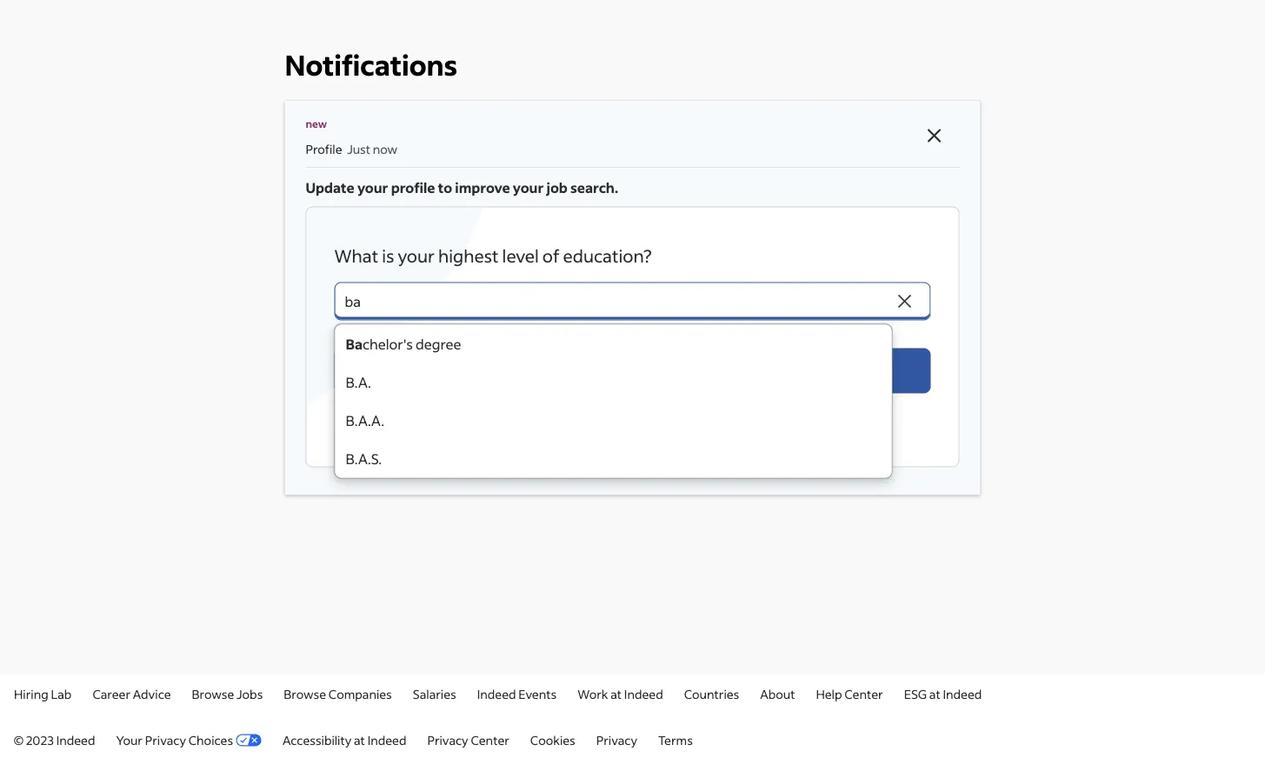 Task type: locate. For each thing, give the bounding box(es) containing it.
0 horizontal spatial center
[[471, 732, 509, 748]]

center
[[845, 686, 883, 702], [471, 732, 509, 748]]

your
[[357, 178, 388, 196], [513, 178, 544, 196], [398, 244, 435, 266]]

to
[[438, 178, 452, 196]]

countries
[[684, 686, 739, 702]]

career advice link
[[93, 686, 171, 702]]

esg
[[904, 686, 927, 702]]

center down indeed events
[[471, 732, 509, 748]]

indeed events
[[477, 686, 557, 702]]

browse up accessibility
[[284, 686, 326, 702]]

©
[[14, 732, 23, 748]]

is
[[382, 244, 394, 266]]

1 horizontal spatial your
[[398, 244, 435, 266]]

2 browse from the left
[[284, 686, 326, 702]]

chelor's
[[363, 335, 413, 352]]

privacy right your
[[145, 732, 186, 748]]

jobs
[[237, 686, 263, 702]]

indeed for accessibility at indeed
[[367, 732, 406, 748]]

at right esg
[[929, 686, 941, 702]]

browse for browse jobs
[[192, 686, 234, 702]]

indeed right work at bottom
[[624, 686, 663, 702]]

at right work at bottom
[[611, 686, 622, 702]]

2 privacy from the left
[[427, 732, 468, 748]]

dismiss profile from just now notification image
[[924, 125, 945, 146]]

privacy for privacy link
[[596, 732, 637, 748]]

indeed
[[477, 686, 516, 702], [624, 686, 663, 702], [943, 686, 982, 702], [56, 732, 95, 748], [367, 732, 406, 748]]

level
[[502, 244, 539, 266]]

1 horizontal spatial browse
[[284, 686, 326, 702]]

0 horizontal spatial your
[[357, 178, 388, 196]]

indeed down the companies
[[367, 732, 406, 748]]

list box containing ba
[[334, 324, 893, 479]]

terms
[[658, 732, 693, 748]]

career advice
[[93, 686, 171, 702]]

new
[[306, 116, 327, 130]]

privacy down salaries
[[427, 732, 468, 748]]

at right accessibility
[[354, 732, 365, 748]]

2 horizontal spatial at
[[929, 686, 941, 702]]

1 horizontal spatial at
[[611, 686, 622, 702]]

profile
[[306, 141, 342, 156]]

1 horizontal spatial center
[[845, 686, 883, 702]]

2 horizontal spatial your
[[513, 178, 544, 196]]

3 privacy from the left
[[596, 732, 637, 748]]

1 browse from the left
[[192, 686, 234, 702]]

2023
[[26, 732, 54, 748]]

hiring
[[14, 686, 48, 702]]

esg at indeed link
[[904, 686, 982, 702]]

improve
[[455, 178, 510, 196]]

your privacy choices link
[[116, 732, 262, 748]]

indeed for esg at indeed
[[943, 686, 982, 702]]

salaries link
[[413, 686, 456, 702]]

lab
[[51, 686, 72, 702]]

center right help
[[845, 686, 883, 702]]

privacy center link
[[427, 732, 509, 748]]

center for help center
[[845, 686, 883, 702]]

0 horizontal spatial browse
[[192, 686, 234, 702]]

your
[[116, 732, 143, 748]]

0 horizontal spatial at
[[354, 732, 365, 748]]

indeed right "2023"
[[56, 732, 95, 748]]

indeed right esg
[[943, 686, 982, 702]]

privacy
[[145, 732, 186, 748], [427, 732, 468, 748], [596, 732, 637, 748]]

ba
[[346, 335, 363, 352]]

2 horizontal spatial privacy
[[596, 732, 637, 748]]

accessibility at indeed
[[283, 732, 406, 748]]

browse companies link
[[284, 686, 392, 702]]

your left job
[[513, 178, 544, 196]]

hiring lab
[[14, 686, 72, 702]]

1 vertical spatial center
[[471, 732, 509, 748]]

indeed for work at indeed
[[624, 686, 663, 702]]

list box
[[334, 324, 893, 479]]

hiring lab link
[[14, 686, 72, 702]]

indeed events link
[[477, 686, 557, 702]]

privacy down work at indeed link
[[596, 732, 637, 748]]

update
[[306, 178, 355, 196]]

0 vertical spatial center
[[845, 686, 883, 702]]

1 horizontal spatial privacy
[[427, 732, 468, 748]]

about link
[[760, 686, 795, 702]]

browse left jobs
[[192, 686, 234, 702]]

at
[[611, 686, 622, 702], [929, 686, 941, 702], [354, 732, 365, 748]]

browse
[[192, 686, 234, 702], [284, 686, 326, 702]]

center for privacy center
[[471, 732, 509, 748]]

your left profile
[[357, 178, 388, 196]]

b.a.a.
[[346, 411, 384, 429]]

b.a.s.
[[346, 449, 382, 467]]

of
[[542, 244, 560, 266]]

your right is at the left top
[[398, 244, 435, 266]]

0 horizontal spatial privacy
[[145, 732, 186, 748]]

work
[[578, 686, 608, 702]]



Task type: describe. For each thing, give the bounding box(es) containing it.
events
[[519, 686, 557, 702]]

just
[[347, 141, 370, 156]]

what is your highest level of education?
[[334, 244, 652, 266]]

about
[[760, 686, 795, 702]]

What is your highest level of education? field
[[334, 282, 893, 320]]

cookies
[[530, 732, 575, 748]]

what
[[334, 244, 378, 266]]

at for work
[[611, 686, 622, 702]]

advice
[[133, 686, 171, 702]]

browse jobs link
[[192, 686, 263, 702]]

cookies link
[[530, 732, 575, 748]]

salaries
[[413, 686, 456, 702]]

b.a.
[[346, 373, 371, 391]]

countries link
[[684, 686, 739, 702]]

accessibility at indeed link
[[283, 732, 406, 748]]

accessibility
[[283, 732, 351, 748]]

help center link
[[816, 686, 883, 702]]

browse jobs
[[192, 686, 263, 702]]

highest
[[438, 244, 499, 266]]

browse companies
[[284, 686, 392, 702]]

1 privacy from the left
[[145, 732, 186, 748]]

© 2023 indeed
[[14, 732, 95, 748]]

degree
[[416, 335, 461, 352]]

browse for browse companies
[[284, 686, 326, 702]]

terms link
[[658, 732, 693, 748]]

your privacy choices
[[116, 732, 233, 748]]

profile just now
[[306, 141, 398, 156]]

now
[[373, 141, 398, 156]]

privacy center
[[427, 732, 509, 748]]

profile
[[391, 178, 435, 196]]

esg at indeed
[[904, 686, 982, 702]]

privacy for privacy center
[[427, 732, 468, 748]]

help center
[[816, 686, 883, 702]]

search.
[[570, 178, 618, 196]]

at for esg
[[929, 686, 941, 702]]

choices
[[188, 732, 233, 748]]

work at indeed link
[[578, 686, 663, 702]]

indeed for © 2023 indeed
[[56, 732, 95, 748]]

career
[[93, 686, 130, 702]]

education?
[[563, 244, 652, 266]]

privacy link
[[596, 732, 637, 748]]

indeed left events
[[477, 686, 516, 702]]

companies
[[329, 686, 392, 702]]

ba chelor's degree
[[346, 335, 461, 352]]

update your profile to improve your job search.
[[306, 178, 618, 196]]

work at indeed
[[578, 686, 663, 702]]

job
[[547, 178, 568, 196]]

help
[[816, 686, 842, 702]]

notifications
[[285, 46, 457, 82]]

notifications main content
[[0, 0, 1265, 675]]

at for accessibility
[[354, 732, 365, 748]]



Task type: vqa. For each thing, say whether or not it's contained in the screenshot.
$90,000
no



